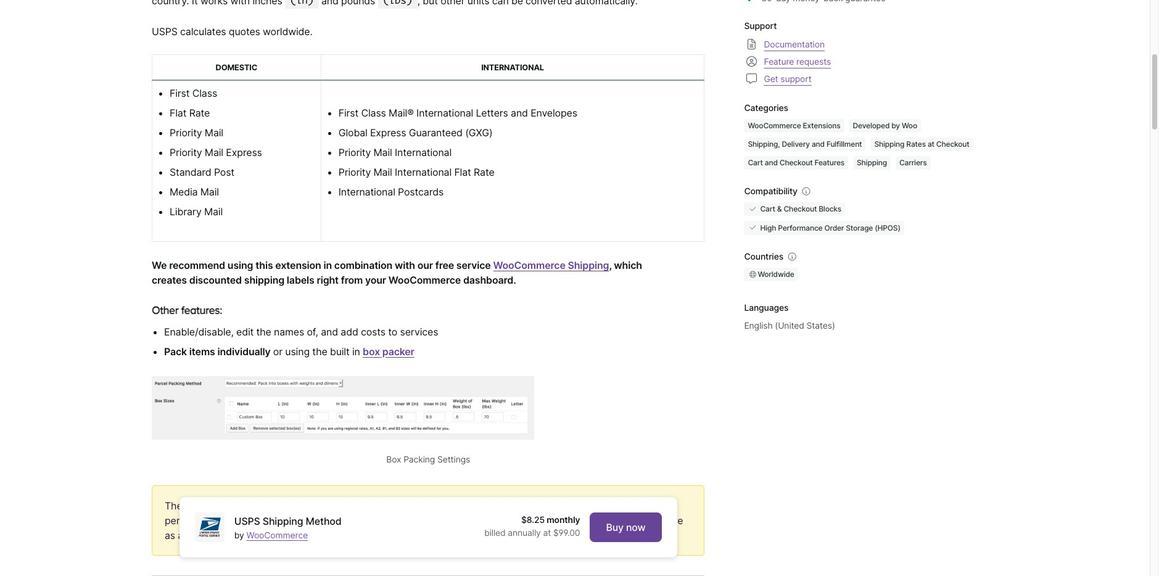 Task type: vqa. For each thing, say whether or not it's contained in the screenshot.
the All Store Types
no



Task type: locate. For each thing, give the bounding box(es) containing it.
shipping
[[244, 274, 285, 286]]

0 vertical spatial at
[[928, 139, 935, 148]]

check image
[[748, 204, 758, 214]]

check image
[[748, 223, 758, 233]]

0 horizontal spatial first
[[170, 87, 190, 99]]

packer down services
[[383, 345, 415, 358]]

flat
[[170, 107, 187, 119], [455, 166, 471, 178]]

circle user image
[[745, 54, 760, 69]]

usps
[[152, 25, 178, 37], [234, 515, 260, 527]]

message image
[[745, 71, 760, 86]]

and down bin
[[277, 530, 294, 542]]

mail up priority mail express
[[205, 127, 223, 139]]

0 vertical spatial in
[[324, 259, 332, 272]]

box
[[363, 345, 380, 358], [185, 500, 202, 512], [246, 515, 263, 527]]

1 vertical spatial usps
[[234, 515, 260, 527]]

woocommerce down 'our'
[[389, 274, 461, 286]]

0 horizontal spatial to
[[388, 326, 398, 338]]

checkout down delivery
[[780, 158, 813, 167]]

class up flat rate
[[192, 87, 217, 99]]

packing right the that
[[597, 515, 633, 527]]

mail up international postcards
[[374, 166, 392, 178]]

1 horizontal spatial box
[[246, 515, 263, 527]]

blocks
[[819, 204, 842, 214]]

woocommerce extensions link
[[745, 119, 845, 132]]

1 horizontal spatial class
[[361, 107, 386, 119]]

flat down (gxg)
[[455, 166, 471, 178]]

at
[[928, 139, 935, 148], [543, 528, 551, 538]]

media
[[170, 186, 198, 198]]

2 horizontal spatial box
[[363, 345, 380, 358]]

0 vertical spatial by
[[892, 121, 901, 130]]

woocommerce
[[748, 121, 802, 130], [493, 259, 566, 272], [389, 274, 461, 286], [247, 530, 308, 540]]

cart for cart & checkout blocks
[[761, 204, 776, 214]]

0 vertical spatial packing
[[404, 454, 435, 465]]

mail for priority mail express
[[205, 146, 223, 159]]

0 horizontal spatial at
[[543, 528, 551, 538]]

1 vertical spatial results
[[636, 515, 666, 527]]

as down the person
[[165, 530, 175, 542]]

1 horizontal spatial accurate
[[596, 500, 636, 512]]

english
[[745, 320, 773, 331]]

are up $8.25
[[524, 500, 538, 512]]

0 horizontal spatial flat
[[170, 107, 187, 119]]

real
[[660, 500, 677, 512]]

and right letters
[[511, 107, 528, 119]]

0 vertical spatial be
[[569, 500, 581, 512]]

quotes
[[229, 25, 260, 37]]

1 horizontal spatial be
[[569, 500, 581, 512]]

1 horizontal spatial flat
[[455, 166, 471, 178]]

domestic
[[216, 63, 258, 72]]

0 horizontal spatial are
[[524, 500, 538, 512]]

usps for usps shipping method by woocommerce
[[234, 515, 260, 527]]

packer
[[383, 345, 415, 358], [205, 500, 236, 512]]

1 horizontal spatial packing
[[404, 454, 435, 465]]

most
[[451, 500, 474, 512]]

to
[[388, 326, 398, 338], [510, 515, 519, 527]]

1 vertical spatial a
[[238, 515, 243, 527]]

1 horizontal spatial results
[[636, 515, 666, 527]]

first for first class mail® international letters and envelopes
[[339, 107, 359, 119]]

results inside the box packer is volume based. this provides good results in most cases but are never be as accurate as a real person packing a box (see
[[407, 500, 438, 512]]

1 vertical spatial using
[[285, 345, 310, 358]]

in up right
[[324, 259, 332, 272]]

of,
[[307, 326, 318, 338]]

2 horizontal spatial in
[[440, 500, 448, 512]]

at down understand
[[543, 528, 551, 538]]

0 vertical spatial first
[[170, 87, 190, 99]]

requests
[[797, 56, 832, 66]]

packing
[[199, 515, 235, 527], [597, 515, 633, 527]]

checkout inside 'link'
[[780, 158, 813, 167]]

2 vertical spatial box
[[246, 515, 263, 527]]

1 vertical spatial accurate
[[178, 530, 218, 542]]

express up post
[[226, 146, 262, 159]]

1 vertical spatial be
[[398, 530, 409, 542]]

accurate up buy
[[596, 500, 636, 512]]

0 horizontal spatial packing
[[306, 515, 344, 527]]

checkout right rates
[[937, 139, 970, 148]]

be inside the box packer is volume based. this provides good results in most cases but are never be as accurate as a real person packing a box (see
[[569, 500, 581, 512]]

0 horizontal spatial results
[[407, 500, 438, 512]]

first up global
[[339, 107, 359, 119]]

as up now
[[639, 500, 650, 512]]

1 horizontal spatial to
[[510, 515, 519, 527]]

0 horizontal spatial be
[[398, 530, 409, 542]]

0 vertical spatial class
[[192, 87, 217, 99]]

first up flat rate
[[170, 87, 190, 99]]

0 vertical spatial is
[[238, 500, 246, 512]]

1 vertical spatial rate
[[474, 166, 495, 178]]

1 vertical spatial packing
[[306, 515, 344, 527]]

usps for usps calculates quotes worldwide.
[[152, 25, 178, 37]]

mail down media mail
[[204, 206, 223, 218]]

be inside ). therefore, it is important to understand that packing results are as accurate as possible, and any anomalies should be acceptable.
[[398, 530, 409, 542]]

get support link
[[764, 71, 812, 86]]

1 vertical spatial packer
[[205, 500, 236, 512]]

cart inside 'link'
[[748, 158, 763, 167]]

in up it
[[440, 500, 448, 512]]

mail for library mail
[[204, 206, 223, 218]]

2 vertical spatial checkout
[[784, 204, 817, 214]]

accurate
[[596, 500, 636, 512], [178, 530, 218, 542]]

the left "built"
[[313, 345, 328, 358]]

1 horizontal spatial a
[[652, 500, 658, 512]]

priority mail international
[[339, 146, 452, 159]]

first for first class
[[170, 87, 190, 99]]

1 horizontal spatial using
[[285, 345, 310, 358]]

1 vertical spatial class
[[361, 107, 386, 119]]

international up priority mail international flat rate
[[395, 146, 452, 159]]

results
[[407, 500, 438, 512], [636, 515, 666, 527]]

your
[[365, 274, 386, 286]]

results up therefore,
[[407, 500, 438, 512]]

that
[[576, 515, 595, 527]]

rate down (gxg)
[[474, 166, 495, 178]]

class
[[192, 87, 217, 99], [361, 107, 386, 119]]

1 vertical spatial box
[[185, 500, 202, 512]]

0 vertical spatial usps
[[152, 25, 178, 37]]

1 horizontal spatial usps
[[234, 515, 260, 527]]

1 vertical spatial is
[[453, 515, 460, 527]]

cart left "&"
[[761, 204, 776, 214]]

box down costs
[[363, 345, 380, 358]]

1 packing from the left
[[199, 515, 235, 527]]

0 horizontal spatial packer
[[205, 500, 236, 512]]

1 horizontal spatial by
[[892, 121, 901, 130]]

0 horizontal spatial is
[[238, 500, 246, 512]]

states)
[[807, 320, 836, 331]]

bin
[[288, 515, 304, 527]]

1 vertical spatial the
[[313, 345, 328, 358]]

0 horizontal spatial the
[[256, 326, 271, 338]]

0 vertical spatial flat
[[170, 107, 187, 119]]

woocommerce down categories
[[748, 121, 802, 130]]

buy
[[606, 522, 624, 534]]

pack
[[164, 345, 187, 358]]

1 horizontal spatial are
[[669, 515, 684, 527]]

1 vertical spatial are
[[669, 515, 684, 527]]

to down the but on the bottom left of page
[[510, 515, 519, 527]]

in inside the box packer is volume based. this provides good results in most cases but are never be as accurate as a real person packing a box (see
[[440, 500, 448, 512]]

by left woocommerce link
[[234, 530, 244, 540]]

1 vertical spatial at
[[543, 528, 551, 538]]

class for rate
[[192, 87, 217, 99]]

features:
[[181, 304, 222, 317]]

usps shipping method by woocommerce
[[234, 515, 342, 540]]

rates
[[907, 139, 926, 148]]

shipping
[[875, 139, 905, 148], [857, 158, 888, 167], [568, 259, 609, 272], [263, 515, 303, 527]]

1 horizontal spatial rate
[[474, 166, 495, 178]]

globe image
[[748, 270, 758, 280]]

but
[[506, 500, 521, 512]]

guaranteed
[[409, 127, 463, 139]]

a left "real"
[[652, 500, 658, 512]]

the right "edit"
[[256, 326, 271, 338]]

is inside ). therefore, it is important to understand that packing results are as accurate as possible, and any anomalies should be acceptable.
[[453, 515, 460, 527]]

letters
[[476, 107, 508, 119]]

usps left calculates
[[152, 25, 178, 37]]

pack items individually or using the built in box packer
[[164, 345, 415, 358]]

packer left volume
[[205, 500, 236, 512]]

global express guaranteed (gxg)
[[339, 127, 493, 139]]

box up the possible,
[[246, 515, 263, 527]]

1 horizontal spatial at
[[928, 139, 935, 148]]

person
[[165, 515, 196, 527]]

accurate down the person
[[178, 530, 218, 542]]

0 vertical spatial checkout
[[937, 139, 970, 148]]

0 vertical spatial to
[[388, 326, 398, 338]]

developed by woo
[[853, 121, 918, 130]]

priority for priority mail express
[[170, 146, 202, 159]]

0 horizontal spatial usps
[[152, 25, 178, 37]]

0 horizontal spatial class
[[192, 87, 217, 99]]

mail up post
[[205, 146, 223, 159]]

calculates
[[180, 25, 226, 37]]

1 horizontal spatial packer
[[383, 345, 415, 358]]

cart down shipping, at the right top of page
[[748, 158, 763, 167]]

international down priority mail international
[[339, 186, 396, 198]]

a up the possible,
[[238, 515, 243, 527]]

woocommerce inside usps shipping method by woocommerce
[[247, 530, 308, 540]]

rate up priority mail on the top of page
[[189, 107, 210, 119]]

costs
[[361, 326, 386, 338]]

using left this
[[228, 259, 253, 272]]

international
[[482, 63, 544, 72], [417, 107, 474, 119], [395, 146, 452, 159], [395, 166, 452, 178], [339, 186, 396, 198]]

is left volume
[[238, 500, 246, 512]]

1 horizontal spatial in
[[352, 345, 360, 358]]

1 horizontal spatial is
[[453, 515, 460, 527]]

usps up the possible,
[[234, 515, 260, 527]]

packing right box
[[404, 454, 435, 465]]

packing right the person
[[199, 515, 235, 527]]

1 horizontal spatial express
[[370, 127, 406, 139]]

monthly
[[547, 515, 580, 525]]

delivery
[[782, 139, 810, 148]]

mail down standard post
[[200, 186, 219, 198]]

possible,
[[234, 530, 274, 542]]

be down therefore,
[[398, 530, 409, 542]]

results inside ). therefore, it is important to understand that packing results are as accurate as possible, and any anomalies should be acceptable.
[[636, 515, 666, 527]]

or
[[273, 345, 283, 358]]

and down shipping, at the right top of page
[[765, 158, 778, 167]]

0 horizontal spatial accurate
[[178, 530, 218, 542]]

1 vertical spatial by
[[234, 530, 244, 540]]

feature requests link
[[764, 54, 832, 69]]

0 vertical spatial accurate
[[596, 500, 636, 512]]

1 vertical spatial to
[[510, 515, 519, 527]]

2 packing from the left
[[597, 515, 633, 527]]

the
[[165, 500, 182, 512]]

service
[[457, 259, 491, 272]]

as up the that
[[583, 500, 594, 512]]

1 vertical spatial cart
[[761, 204, 776, 214]]

class left mail®
[[361, 107, 386, 119]]

is right it
[[453, 515, 460, 527]]

as left the possible,
[[221, 530, 231, 542]]

0 vertical spatial are
[[524, 500, 538, 512]]

shipping up woocommerce link
[[263, 515, 303, 527]]

0 vertical spatial results
[[407, 500, 438, 512]]

international up postcards
[[395, 166, 452, 178]]

by inside usps shipping method by woocommerce
[[234, 530, 244, 540]]

developed by woo link
[[850, 119, 922, 132]]

post
[[214, 166, 235, 178]]

as
[[583, 500, 594, 512], [639, 500, 650, 512], [165, 530, 175, 542], [221, 530, 231, 542]]

method
[[306, 515, 342, 527]]

0 vertical spatial box
[[363, 345, 380, 358]]

packing down this
[[306, 515, 344, 527]]

high
[[761, 223, 777, 232]]

mail down "global express guaranteed (gxg)"
[[374, 146, 392, 159]]

0 horizontal spatial packing
[[199, 515, 235, 527]]

is inside the box packer is volume based. this provides good results in most cases but are never be as accurate as a real person packing a box (see
[[238, 500, 246, 512]]

0 vertical spatial cart
[[748, 158, 763, 167]]

are inside ). therefore, it is important to understand that packing results are as accurate as possible, and any anomalies should be acceptable.
[[669, 515, 684, 527]]

problem
[[346, 515, 386, 527]]

$8.25
[[522, 515, 545, 525]]

priority for priority mail
[[170, 127, 202, 139]]

1 vertical spatial checkout
[[780, 158, 813, 167]]

1 horizontal spatial first
[[339, 107, 359, 119]]

first class
[[170, 87, 217, 99]]

circle info image
[[786, 251, 799, 263]]

be up monthly
[[569, 500, 581, 512]]

0 horizontal spatial rate
[[189, 107, 210, 119]]

results down "real"
[[636, 515, 666, 527]]

1 vertical spatial first
[[339, 107, 359, 119]]

standard post
[[170, 166, 235, 178]]

are down "real"
[[669, 515, 684, 527]]

using
[[228, 259, 253, 272], [285, 345, 310, 358]]

woocommerce up dashboard.
[[493, 259, 566, 272]]

flat down first class on the top left of the page
[[170, 107, 187, 119]]

1 horizontal spatial packing
[[597, 515, 633, 527]]

0 vertical spatial rate
[[189, 107, 210, 119]]

labels
[[287, 274, 315, 286]]

our
[[418, 259, 433, 272]]

by left woo
[[892, 121, 901, 130]]

woocommerce down (see
[[247, 530, 308, 540]]

express up priority mail international
[[370, 127, 406, 139]]

2 vertical spatial in
[[440, 500, 448, 512]]

0 horizontal spatial using
[[228, 259, 253, 272]]

to right costs
[[388, 326, 398, 338]]

mail
[[205, 127, 223, 139], [205, 146, 223, 159], [374, 146, 392, 159], [374, 166, 392, 178], [200, 186, 219, 198], [204, 206, 223, 218]]

shipping, delivery and fulfillment
[[748, 139, 863, 148]]

checkout for features
[[780, 158, 813, 167]]

in right "built"
[[352, 345, 360, 358]]

checkout down circle info icon
[[784, 204, 817, 214]]

0 horizontal spatial by
[[234, 530, 244, 540]]

box up the person
[[185, 500, 202, 512]]

at right rates
[[928, 139, 935, 148]]

using right or on the bottom
[[285, 345, 310, 358]]

provides
[[339, 500, 378, 512]]

cart
[[748, 158, 763, 167], [761, 204, 776, 214]]

is for volume
[[238, 500, 246, 512]]

and down extensions
[[812, 139, 825, 148]]

1 vertical spatial express
[[226, 146, 262, 159]]

usps inside usps shipping method by woocommerce
[[234, 515, 260, 527]]

recommend
[[169, 259, 225, 272]]

free
[[436, 259, 454, 272]]

express
[[370, 127, 406, 139], [226, 146, 262, 159]]

1 vertical spatial flat
[[455, 166, 471, 178]]

results for are
[[636, 515, 666, 527]]



Task type: describe. For each thing, give the bounding box(es) containing it.
enable/disable, edit the names of, and add costs to services
[[164, 326, 438, 338]]

worldwide
[[758, 269, 795, 279]]

packing inside ). therefore, it is important to understand that packing results are as accurate as possible, and any anomalies should be acceptable.
[[597, 515, 633, 527]]

cart & checkout blocks
[[761, 204, 842, 214]]

support
[[745, 20, 777, 31]]

dashboard.
[[464, 274, 517, 286]]

cases
[[476, 500, 503, 512]]

features
[[815, 158, 845, 167]]

performance
[[779, 223, 823, 232]]

postcards
[[398, 186, 444, 198]]

circle info image
[[801, 185, 813, 198]]

to inside ). therefore, it is important to understand that packing results are as accurate as possible, and any anomalies should be acceptable.
[[510, 515, 519, 527]]

billed
[[485, 528, 506, 538]]

shipping, delivery and fulfillment link
[[745, 137, 866, 151]]

carriers link
[[896, 156, 931, 169]]

&
[[778, 204, 782, 214]]

checkout for blocks
[[784, 204, 817, 214]]

accurate inside ). therefore, it is important to understand that packing results are as accurate as possible, and any anomalies should be acceptable.
[[178, 530, 218, 542]]

we
[[152, 259, 167, 272]]

services
[[400, 326, 438, 338]]

anomalies
[[316, 530, 362, 542]]

are inside the box packer is volume based. this provides good results in most cases but are never be as accurate as a real person packing a box (see
[[524, 500, 538, 512]]

mail®
[[389, 107, 414, 119]]

priority mail international flat rate
[[339, 166, 495, 178]]

class for express
[[361, 107, 386, 119]]

at inside $8.25 monthly billed annually at $99.00
[[543, 528, 551, 538]]

shipping link
[[854, 156, 891, 169]]

0 horizontal spatial in
[[324, 259, 332, 272]]

usps calculates quotes worldwide.
[[152, 25, 313, 37]]

shipping rates at checkout
[[875, 139, 970, 148]]

right
[[317, 274, 339, 286]]

media mail
[[170, 186, 219, 198]]

from
[[341, 274, 363, 286]]

and right of,
[[321, 326, 338, 338]]

with
[[395, 259, 415, 272]]

never
[[541, 500, 566, 512]]

results for in
[[407, 500, 438, 512]]

international postcards
[[339, 186, 444, 198]]

cart and checkout features link
[[745, 156, 849, 169]]

shipping inside usps shipping method by woocommerce
[[263, 515, 303, 527]]

packing inside the box packer is volume based. this provides good results in most cases but are never be as accurate as a real person packing a box (see
[[199, 515, 235, 527]]

therefore,
[[394, 515, 442, 527]]

order
[[825, 223, 845, 232]]

packing for bin
[[306, 515, 344, 527]]

0 vertical spatial a
[[652, 500, 658, 512]]

high performance order storage (hpos)
[[761, 223, 901, 232]]

buy now link
[[590, 513, 662, 543]]

0 horizontal spatial express
[[226, 146, 262, 159]]

good
[[381, 500, 405, 512]]

enable/disable,
[[164, 326, 234, 338]]

understand
[[522, 515, 574, 527]]

built
[[330, 345, 350, 358]]

edit
[[236, 326, 254, 338]]

bin packing problem link
[[288, 515, 386, 527]]

mail for priority mail
[[205, 127, 223, 139]]

shipping down fulfillment
[[857, 158, 888, 167]]

). therefore, it is important to understand that packing results are as accurate as possible, and any anomalies should be acceptable.
[[165, 515, 684, 542]]

priority mail express
[[170, 146, 262, 159]]

mail for priority mail international
[[374, 146, 392, 159]]

woocommerce inside , which creates discounted shipping labels right from your woocommerce dashboard.
[[389, 274, 461, 286]]

woo
[[902, 121, 918, 130]]

now
[[626, 522, 646, 534]]

mail for priority mail international flat rate
[[374, 166, 392, 178]]

shipping left which
[[568, 259, 609, 272]]

international up letters
[[482, 63, 544, 72]]

other
[[152, 304, 179, 317]]

and inside 'link'
[[765, 158, 778, 167]]

0 horizontal spatial a
[[238, 515, 243, 527]]

get
[[764, 73, 779, 84]]

we recommend using this extension in combination with
[[152, 259, 418, 272]]

feature requests
[[764, 56, 832, 66]]

feature
[[764, 56, 795, 66]]

names
[[274, 326, 304, 338]]

cart and checkout features
[[748, 158, 845, 167]]

is for important
[[453, 515, 460, 527]]

first class mail® international letters and envelopes
[[339, 107, 578, 119]]

(gxg)
[[466, 127, 493, 139]]

and inside ). therefore, it is important to understand that packing results are as accurate as possible, and any anomalies should be acceptable.
[[277, 530, 294, 542]]

documentation link
[[764, 37, 825, 52]]

extensions
[[803, 121, 841, 130]]

the box packer is volume based. this provides good results in most cases but are never be as accurate as a real person packing a box (see
[[165, 500, 677, 527]]

priority for priority mail international
[[339, 146, 371, 159]]

0 vertical spatial using
[[228, 259, 253, 272]]

individually
[[218, 345, 271, 358]]

it
[[444, 515, 450, 527]]

international up the guaranteed
[[417, 107, 474, 119]]

items
[[189, 345, 215, 358]]

any
[[297, 530, 313, 542]]

get support
[[764, 73, 812, 84]]

$99.00
[[554, 528, 580, 538]]

english (united states)
[[745, 320, 836, 331]]

woocommerce extensions
[[748, 121, 841, 130]]

combination
[[334, 259, 393, 272]]

packing for box
[[404, 454, 435, 465]]

(united
[[775, 320, 805, 331]]

library mail
[[170, 206, 223, 218]]

0 horizontal spatial box
[[185, 500, 202, 512]]

envelopes
[[531, 107, 578, 119]]

1 vertical spatial in
[[352, 345, 360, 358]]

packer inside the box packer is volume based. this provides good results in most cases but are never be as accurate as a real person packing a box (see
[[205, 500, 236, 512]]

mail for media mail
[[200, 186, 219, 198]]

0 vertical spatial packer
[[383, 345, 415, 358]]

languages
[[745, 302, 789, 313]]

accurate inside the box packer is volume based. this provides good results in most cases but are never be as accurate as a real person packing a box (see
[[596, 500, 636, 512]]

0 vertical spatial express
[[370, 127, 406, 139]]

file lines image
[[745, 37, 760, 52]]

should
[[365, 530, 395, 542]]

box
[[387, 454, 401, 465]]

cart for cart and checkout features
[[748, 158, 763, 167]]

this
[[256, 259, 273, 272]]

settings
[[438, 454, 470, 465]]

shipping,
[[748, 139, 781, 148]]

box packer link
[[363, 345, 415, 358]]

documentation
[[764, 39, 825, 49]]

$8.25 monthly billed annually at $99.00
[[482, 515, 580, 538]]

flat rate
[[170, 107, 210, 119]]

which
[[614, 259, 643, 272]]

,
[[609, 259, 612, 272]]

1 horizontal spatial the
[[313, 345, 328, 358]]

shipping rates at checkout link
[[871, 137, 974, 151]]

priority for priority mail international flat rate
[[339, 166, 371, 178]]

, which creates discounted shipping labels right from your woocommerce dashboard.
[[152, 259, 643, 286]]

global
[[339, 127, 368, 139]]

0 vertical spatial the
[[256, 326, 271, 338]]

other features:
[[152, 304, 222, 317]]

shipping down developed by woo link
[[875, 139, 905, 148]]



